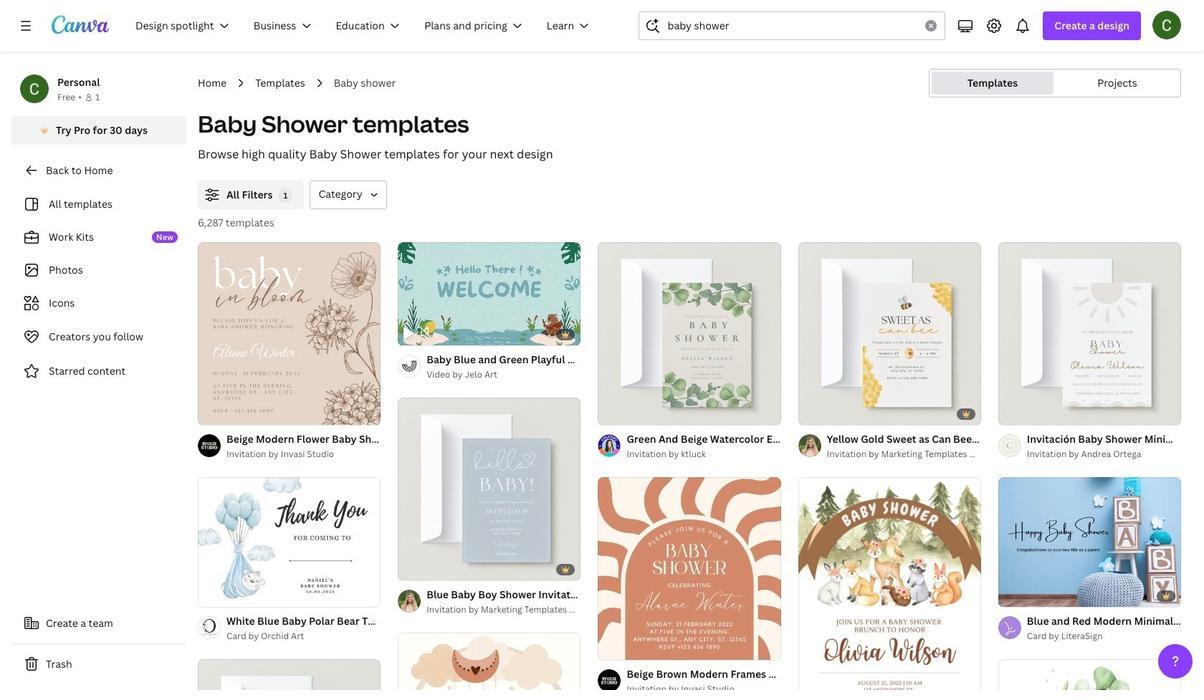 Task type: vqa. For each thing, say whether or not it's contained in the screenshot.
style in 'Rules are also made to be broken, so don't take these sizings and font combinations too seriously. Be creative with your placement and style variants, especially for the sake of conceptual design treatments like creating hierarchy and typographic styles.'
no



Task type: describe. For each thing, give the bounding box(es) containing it.
invitación baby shower minimalista moderno beige y blanco image
[[999, 242, 1182, 425]]

christina overa image
[[1153, 11, 1182, 39]]

eucalyptus event aesthetic green bridal shower invitation image
[[999, 660, 1182, 690]]

Projects button
[[1057, 72, 1179, 95]]

cute moon baby shower welcome party instagram post round circle border frame page minimalist template image
[[398, 633, 581, 690]]

green and beige watercolor eucalyptus baby shower invitation image
[[598, 242, 781, 425]]



Task type: locate. For each thing, give the bounding box(es) containing it.
beige brown modern frames baby shower invitation square image
[[598, 478, 781, 661]]

cowboy baby shower invitation image
[[198, 660, 381, 690]]

blue baby boy shower invitation image
[[398, 398, 581, 581]]

white blue baby polar bear thank you card image
[[198, 478, 381, 608]]

top level navigation element
[[126, 11, 605, 40]]

yellow gold sweet as can bee honey bee baby shower invitation image
[[798, 242, 981, 425]]

1 filter options selected element
[[278, 189, 293, 203]]

None search field
[[639, 11, 946, 40]]

Templates button
[[932, 72, 1054, 95]]

beige modern flower baby shower invitation square image
[[198, 242, 381, 425]]

Search search field
[[668, 12, 917, 39]]

blue and red modern minimalist happy birthday shower greeting card image
[[999, 478, 1182, 608]]

brown and green woodland animal baby shower poster image
[[798, 478, 981, 690]]



